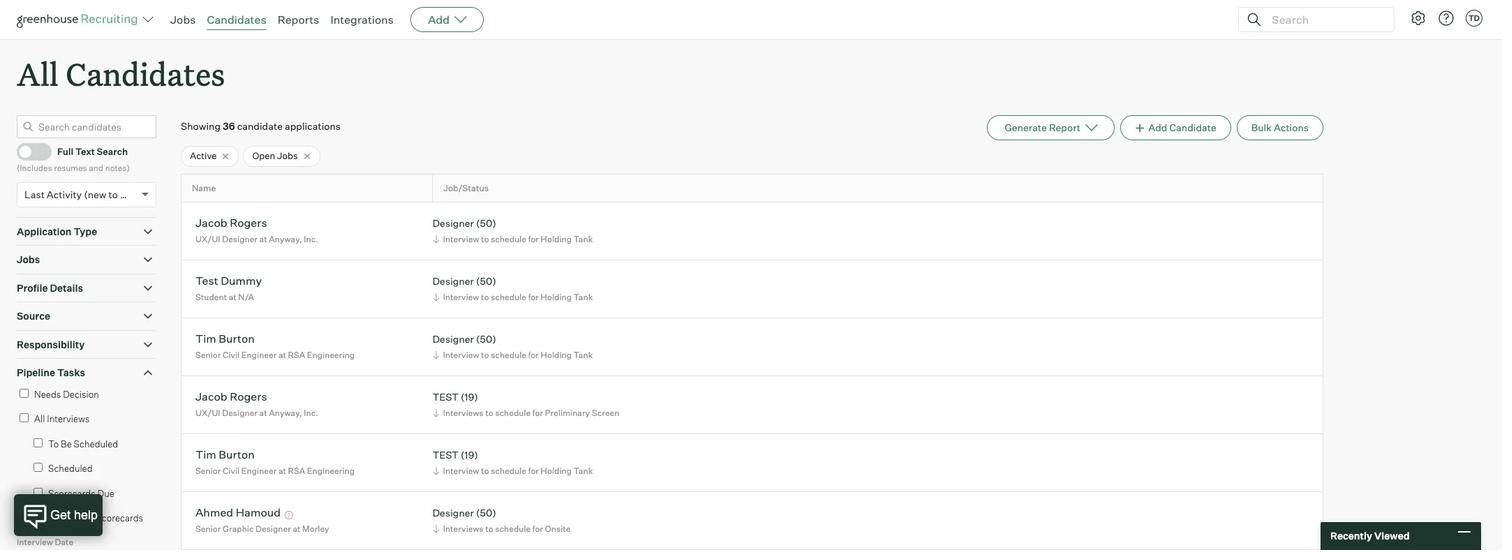 Task type: describe. For each thing, give the bounding box(es) containing it.
reports link
[[278, 13, 319, 27]]

morley
[[302, 523, 329, 534]]

search
[[97, 146, 128, 157]]

showing
[[181, 120, 221, 132]]

all interviews
[[34, 413, 90, 425]]

generate
[[1005, 122, 1047, 133]]

ahmed hamoud link
[[195, 506, 281, 522]]

2 holding from the top
[[541, 292, 572, 302]]

Search text field
[[1268, 9, 1381, 30]]

recently
[[1330, 530, 1372, 542]]

tim for designer
[[195, 332, 216, 346]]

(19) for jacob rogers
[[461, 391, 478, 403]]

showing 36 candidate applications
[[181, 120, 341, 132]]

test dummy link
[[195, 274, 262, 290]]

(50) for jacob rogers
[[476, 217, 496, 229]]

interview to schedule for holding tank link for designer's the jacob rogers link
[[430, 232, 596, 246]]

jobs link
[[170, 13, 196, 27]]

pipeline tasks
[[17, 367, 85, 378]]

schedule for designer's the jacob rogers link
[[491, 234, 526, 244]]

onsite
[[545, 523, 571, 534]]

last activity (new to old)
[[24, 188, 138, 200]]

rogers for designer
[[230, 216, 267, 230]]

inc. for designer (50)
[[304, 234, 318, 244]]

pipeline
[[17, 367, 55, 378]]

to for test dummy link
[[481, 292, 489, 302]]

tank for tim burton link corresponding to designer
[[574, 350, 593, 360]]

all for all candidates
[[17, 53, 58, 94]]

responsibility
[[17, 338, 85, 350]]

screen
[[592, 408, 619, 418]]

interviews to schedule for preliminary screen link
[[430, 406, 623, 419]]

activity
[[47, 188, 82, 200]]

interview inside test (19) interview to schedule for holding tank
[[443, 466, 479, 476]]

tim for test
[[195, 448, 216, 462]]

rsa for test (19)
[[288, 466, 305, 476]]

jacob rogers ux/ui designer at anyway, inc. for test
[[195, 390, 318, 418]]

td button
[[1463, 7, 1485, 29]]

ux/ui for designer (50)
[[195, 234, 220, 244]]

old)
[[120, 188, 138, 200]]

interview to schedule for holding tank link for tim burton link corresponding to designer
[[430, 348, 596, 362]]

completed
[[48, 512, 94, 524]]

add candidate link
[[1120, 115, 1231, 140]]

ahmed hamoud
[[195, 506, 281, 520]]

integrations
[[330, 13, 394, 27]]

tim burton senior civil engineer at rsa engineering for test
[[195, 448, 355, 476]]

ahmed
[[195, 506, 233, 520]]

senior for test (19)
[[195, 466, 221, 476]]

0 vertical spatial scorecards
[[48, 488, 95, 499]]

for inside designer (50) interviews to schedule for onsite
[[532, 523, 543, 534]]

civil for test (19)
[[223, 466, 240, 476]]

jacob rogers link for test
[[195, 390, 267, 406]]

Completed Scorecards checkbox
[[34, 512, 43, 522]]

actions
[[1274, 122, 1309, 133]]

2 horizontal spatial jobs
[[277, 150, 298, 161]]

completed scorecards
[[48, 512, 143, 524]]

decision
[[63, 389, 99, 400]]

designer (50) interview to schedule for holding tank for burton
[[433, 333, 593, 360]]

tim burton link for designer
[[195, 332, 255, 348]]

all candidates
[[17, 53, 225, 94]]

(50) for tim burton
[[476, 333, 496, 345]]

needs
[[34, 389, 61, 400]]

to inside designer (50) interviews to schedule for onsite
[[485, 523, 493, 534]]

add button
[[411, 7, 484, 32]]

1 holding from the top
[[541, 234, 572, 244]]

0 vertical spatial scheduled
[[74, 438, 118, 449]]

inc. for test (19)
[[304, 408, 318, 418]]

tim burton senior civil engineer at rsa engineering for designer
[[195, 332, 355, 360]]

candidates link
[[207, 13, 266, 27]]

hamoud
[[236, 506, 281, 520]]

schedule for the jacob rogers link corresponding to test
[[495, 408, 531, 418]]

name
[[192, 183, 216, 193]]

test dummy student at n/a
[[195, 274, 262, 302]]

full text search (includes resumes and notes)
[[17, 146, 130, 173]]

for inside the test (19) interviews to schedule for preliminary screen
[[532, 408, 543, 418]]

to for the jacob rogers link corresponding to test
[[485, 408, 493, 418]]

due
[[97, 488, 114, 499]]

n/a
[[238, 292, 254, 302]]

36
[[223, 120, 235, 132]]

anyway, for test
[[269, 408, 302, 418]]

(50) for test dummy
[[476, 275, 496, 287]]

senior graphic designer at morley
[[195, 523, 329, 534]]

recently viewed
[[1330, 530, 1410, 542]]

profile
[[17, 282, 48, 294]]

test (19) interviews to schedule for preliminary screen
[[433, 391, 619, 418]]

report
[[1049, 122, 1080, 133]]

bulk actions
[[1251, 122, 1309, 133]]

to for tim burton link for test
[[481, 466, 489, 476]]

candidate reports are now available! apply filters and select "view in app" element
[[987, 115, 1115, 140]]

schedule for tim burton link corresponding to designer
[[491, 350, 526, 360]]

integrations link
[[330, 13, 394, 27]]

candidate
[[237, 120, 283, 132]]

preliminary
[[545, 408, 590, 418]]

test for jacob rogers
[[433, 391, 459, 403]]

generate report button
[[987, 115, 1115, 140]]

be
[[61, 438, 72, 449]]

designer inside designer (50) interviews to schedule for onsite
[[433, 507, 474, 519]]

test (19) interview to schedule for holding tank
[[433, 449, 593, 476]]

Search candidates field
[[17, 115, 156, 138]]

last activity (new to old) option
[[24, 188, 138, 200]]

burton for designer (50)
[[219, 332, 255, 346]]



Task type: locate. For each thing, give the bounding box(es) containing it.
interviews for test
[[443, 408, 484, 418]]

1 jacob from the top
[[195, 216, 227, 230]]

1 tim burton link from the top
[[195, 332, 255, 348]]

0 vertical spatial rogers
[[230, 216, 267, 230]]

candidates down jobs link
[[66, 53, 225, 94]]

to
[[109, 188, 118, 200], [481, 234, 489, 244], [481, 292, 489, 302], [481, 350, 489, 360], [485, 408, 493, 418], [481, 466, 489, 476], [485, 523, 493, 534]]

tim burton link for test
[[195, 448, 255, 464]]

burton for test (19)
[[219, 448, 255, 462]]

0 vertical spatial tim burton senior civil engineer at rsa engineering
[[195, 332, 355, 360]]

2 inc. from the top
[[304, 408, 318, 418]]

engineering for test (19)
[[307, 466, 355, 476]]

1 (19) from the top
[[461, 391, 478, 403]]

0 vertical spatial candidates
[[207, 13, 266, 27]]

1 vertical spatial jobs
[[277, 150, 298, 161]]

schedule inside the test (19) interviews to schedule for preliminary screen
[[495, 408, 531, 418]]

needs decision
[[34, 389, 99, 400]]

student
[[195, 292, 227, 302]]

resumes
[[54, 163, 87, 173]]

tank inside test (19) interview to schedule for holding tank
[[574, 466, 593, 476]]

1 vertical spatial jacob rogers ux/ui designer at anyway, inc.
[[195, 390, 318, 418]]

senior down ahmed
[[195, 523, 221, 534]]

add for add candidate
[[1148, 122, 1167, 133]]

engineer for designer (50)
[[241, 350, 277, 360]]

tim burton link down student on the bottom
[[195, 332, 255, 348]]

bulk actions link
[[1237, 115, 1323, 140]]

candidate
[[1169, 122, 1216, 133]]

2 interview to schedule for holding tank link from the top
[[430, 290, 596, 304]]

to
[[48, 438, 59, 449]]

anyway, for designer
[[269, 234, 302, 244]]

tim burton senior civil engineer at rsa engineering down n/a
[[195, 332, 355, 360]]

designer (50) interviews to schedule for onsite
[[433, 507, 571, 534]]

details
[[50, 282, 83, 294]]

0 vertical spatial engineering
[[307, 350, 355, 360]]

jacob rogers ux/ui designer at anyway, inc. for designer
[[195, 216, 318, 244]]

burton
[[219, 332, 255, 346], [219, 448, 255, 462]]

for inside test (19) interview to schedule for holding tank
[[528, 466, 539, 476]]

2 (50) from the top
[[476, 275, 496, 287]]

Scorecards Due checkbox
[[34, 488, 43, 497]]

2 designer (50) interview to schedule for holding tank from the top
[[433, 275, 593, 302]]

jacob rogers ux/ui designer at anyway, inc.
[[195, 216, 318, 244], [195, 390, 318, 418]]

4 holding from the top
[[541, 466, 572, 476]]

1 vertical spatial designer (50) interview to schedule for holding tank
[[433, 275, 593, 302]]

checkmark image
[[23, 146, 34, 156]]

add inside 'popup button'
[[428, 13, 450, 27]]

interview date
[[17, 537, 73, 547]]

0 vertical spatial rsa
[[288, 350, 305, 360]]

2 engineering from the top
[[307, 466, 355, 476]]

Scheduled checkbox
[[34, 463, 43, 472]]

2 tim from the top
[[195, 448, 216, 462]]

to for tim burton link corresponding to designer
[[481, 350, 489, 360]]

2 vertical spatial jobs
[[17, 253, 40, 265]]

1 inc. from the top
[[304, 234, 318, 244]]

add candidate
[[1148, 122, 1216, 133]]

inc.
[[304, 234, 318, 244], [304, 408, 318, 418]]

graphic
[[223, 523, 254, 534]]

Needs Decision checkbox
[[20, 389, 29, 398]]

interviews inside designer (50) interviews to schedule for onsite
[[443, 523, 484, 534]]

engineer for test (19)
[[241, 466, 277, 476]]

2 jacob rogers ux/ui designer at anyway, inc. from the top
[[195, 390, 318, 418]]

burton up the ahmed hamoud
[[219, 448, 255, 462]]

0 vertical spatial (19)
[[461, 391, 478, 403]]

ux/ui for test (19)
[[195, 408, 220, 418]]

1 (50) from the top
[[476, 217, 496, 229]]

1 vertical spatial inc.
[[304, 408, 318, 418]]

to inside test (19) interview to schedule for holding tank
[[481, 466, 489, 476]]

1 senior from the top
[[195, 350, 221, 360]]

reports
[[278, 13, 319, 27]]

generate report
[[1005, 122, 1080, 133]]

0 horizontal spatial add
[[428, 13, 450, 27]]

burton down n/a
[[219, 332, 255, 346]]

at inside "test dummy student at n/a"
[[229, 292, 236, 302]]

to be scheduled
[[48, 438, 118, 449]]

(new
[[84, 188, 106, 200]]

schedule for tim burton link for test
[[491, 466, 526, 476]]

anyway,
[[269, 234, 302, 244], [269, 408, 302, 418]]

candidates right jobs link
[[207, 13, 266, 27]]

tasks
[[57, 367, 85, 378]]

all for all interviews
[[34, 413, 45, 425]]

(50)
[[476, 217, 496, 229], [476, 275, 496, 287], [476, 333, 496, 345], [476, 507, 496, 519]]

job/status
[[443, 183, 489, 193]]

0 vertical spatial civil
[[223, 350, 240, 360]]

rogers
[[230, 216, 267, 230], [230, 390, 267, 404]]

scorecards up completed
[[48, 488, 95, 499]]

4 interview to schedule for holding tank link from the top
[[430, 464, 596, 477]]

holding
[[541, 234, 572, 244], [541, 292, 572, 302], [541, 350, 572, 360], [541, 466, 572, 476]]

1 vertical spatial anyway,
[[269, 408, 302, 418]]

jacob rogers link
[[195, 216, 267, 232], [195, 390, 267, 406]]

2 tim burton link from the top
[[195, 448, 255, 464]]

tim burton link up ahmed
[[195, 448, 255, 464]]

engineer down n/a
[[241, 350, 277, 360]]

1 horizontal spatial jobs
[[170, 13, 196, 27]]

(19) inside test (19) interview to schedule for holding tank
[[461, 449, 478, 461]]

2 jacob rogers link from the top
[[195, 390, 267, 406]]

1 vertical spatial (19)
[[461, 449, 478, 461]]

profile details
[[17, 282, 83, 294]]

2 tank from the top
[[574, 292, 593, 302]]

text
[[75, 146, 95, 157]]

notes)
[[105, 163, 130, 173]]

td
[[1468, 13, 1480, 23]]

1 engineer from the top
[[241, 350, 277, 360]]

viewed
[[1374, 530, 1410, 542]]

2 rogers from the top
[[230, 390, 267, 404]]

1 vertical spatial tim burton senior civil engineer at rsa engineering
[[195, 448, 355, 476]]

test
[[195, 274, 218, 288]]

0 vertical spatial designer (50) interview to schedule for holding tank
[[433, 217, 593, 244]]

0 vertical spatial anyway,
[[269, 234, 302, 244]]

scorecards
[[48, 488, 95, 499], [96, 512, 143, 524]]

1 rogers from the top
[[230, 216, 267, 230]]

1 interview to schedule for holding tank link from the top
[[430, 232, 596, 246]]

0 vertical spatial tim burton link
[[195, 332, 255, 348]]

0 vertical spatial all
[[17, 53, 58, 94]]

for
[[528, 234, 539, 244], [528, 292, 539, 302], [528, 350, 539, 360], [532, 408, 543, 418], [528, 466, 539, 476], [532, 523, 543, 534]]

to for designer's the jacob rogers link
[[481, 234, 489, 244]]

2 test from the top
[[433, 449, 459, 461]]

full
[[57, 146, 73, 157]]

0 vertical spatial senior
[[195, 350, 221, 360]]

3 holding from the top
[[541, 350, 572, 360]]

interviews for designer
[[443, 523, 484, 534]]

rsa
[[288, 350, 305, 360], [288, 466, 305, 476]]

1 vertical spatial burton
[[219, 448, 255, 462]]

All Interviews checkbox
[[20, 413, 29, 422]]

1 designer (50) interview to schedule for holding tank from the top
[[433, 217, 593, 244]]

0 vertical spatial tim
[[195, 332, 216, 346]]

2 vertical spatial senior
[[195, 523, 221, 534]]

1 civil from the top
[[223, 350, 240, 360]]

0 vertical spatial jacob
[[195, 216, 227, 230]]

source
[[17, 310, 50, 322]]

all right all interviews 'option' at the bottom of page
[[34, 413, 45, 425]]

engineer up hamoud
[[241, 466, 277, 476]]

interviews inside the test (19) interviews to schedule for preliminary screen
[[443, 408, 484, 418]]

designer
[[433, 217, 474, 229], [222, 234, 258, 244], [433, 275, 474, 287], [433, 333, 474, 345], [222, 408, 258, 418], [433, 507, 474, 519], [255, 523, 291, 534]]

1 vertical spatial senior
[[195, 466, 221, 476]]

jacob rogers link for designer
[[195, 216, 267, 232]]

To Be Scheduled checkbox
[[34, 438, 43, 447]]

tank for designer's the jacob rogers link
[[574, 234, 593, 244]]

test inside test (19) interview to schedule for holding tank
[[433, 449, 459, 461]]

open jobs
[[252, 150, 298, 161]]

senior down student on the bottom
[[195, 350, 221, 360]]

all down greenhouse recruiting image at top
[[17, 53, 58, 94]]

tim burton senior civil engineer at rsa engineering
[[195, 332, 355, 360], [195, 448, 355, 476]]

0 vertical spatial add
[[428, 13, 450, 27]]

test for tim burton
[[433, 449, 459, 461]]

engineer
[[241, 350, 277, 360], [241, 466, 277, 476]]

rsa for designer (50)
[[288, 350, 305, 360]]

add for add
[[428, 13, 450, 27]]

jobs right open
[[277, 150, 298, 161]]

1 test from the top
[[433, 391, 459, 403]]

applications
[[285, 120, 341, 132]]

2 burton from the top
[[219, 448, 255, 462]]

civil down n/a
[[223, 350, 240, 360]]

schedule inside designer (50) interviews to schedule for onsite
[[495, 523, 531, 534]]

3 designer (50) interview to schedule for holding tank from the top
[[433, 333, 593, 360]]

designer (50) interview to schedule for holding tank for dummy
[[433, 275, 593, 302]]

scheduled right be
[[74, 438, 118, 449]]

0 vertical spatial test
[[433, 391, 459, 403]]

bulk
[[1251, 122, 1272, 133]]

schedule
[[491, 234, 526, 244], [491, 292, 526, 302], [491, 350, 526, 360], [495, 408, 531, 418], [491, 466, 526, 476], [495, 523, 531, 534]]

1 tank from the top
[[574, 234, 593, 244]]

1 vertical spatial ux/ui
[[195, 408, 220, 418]]

interview to schedule for holding tank link for test dummy link
[[430, 290, 596, 304]]

2 jacob from the top
[[195, 390, 227, 404]]

jacob for designer
[[195, 216, 227, 230]]

(19) inside the test (19) interviews to schedule for preliminary screen
[[461, 391, 478, 403]]

3 (50) from the top
[[476, 333, 496, 345]]

jobs
[[170, 13, 196, 27], [277, 150, 298, 161], [17, 253, 40, 265]]

2 (19) from the top
[[461, 449, 478, 461]]

1 vertical spatial jacob
[[195, 390, 227, 404]]

and
[[89, 163, 103, 173]]

tim burton senior civil engineer at rsa engineering up hamoud
[[195, 448, 355, 476]]

senior for designer (50)
[[195, 350, 221, 360]]

designer (50) interview to schedule for holding tank for rogers
[[433, 217, 593, 244]]

jobs up profile
[[17, 253, 40, 265]]

1 vertical spatial scorecards
[[96, 512, 143, 524]]

senior up ahmed
[[195, 466, 221, 476]]

ahmed hamoud has been in onsite for more than 21 days image
[[283, 511, 296, 520]]

scheduled down be
[[48, 463, 93, 474]]

civil up the ahmed hamoud
[[223, 466, 240, 476]]

all
[[17, 53, 58, 94], [34, 413, 45, 425]]

3 interview to schedule for holding tank link from the top
[[430, 348, 596, 362]]

to inside the test (19) interviews to schedule for preliminary screen
[[485, 408, 493, 418]]

1 horizontal spatial scorecards
[[96, 512, 143, 524]]

test inside the test (19) interviews to schedule for preliminary screen
[[433, 391, 459, 403]]

1 vertical spatial engineer
[[241, 466, 277, 476]]

3 tank from the top
[[574, 350, 593, 360]]

0 vertical spatial jobs
[[170, 13, 196, 27]]

0 horizontal spatial jobs
[[17, 253, 40, 265]]

1 vertical spatial rogers
[[230, 390, 267, 404]]

(includes
[[17, 163, 52, 173]]

interviews
[[443, 408, 484, 418], [47, 413, 90, 425], [443, 523, 484, 534]]

tim down student on the bottom
[[195, 332, 216, 346]]

0 vertical spatial ux/ui
[[195, 234, 220, 244]]

0 vertical spatial inc.
[[304, 234, 318, 244]]

2 civil from the top
[[223, 466, 240, 476]]

test
[[433, 391, 459, 403], [433, 449, 459, 461]]

1 anyway, from the top
[[269, 234, 302, 244]]

1 vertical spatial scheduled
[[48, 463, 93, 474]]

0 vertical spatial burton
[[219, 332, 255, 346]]

1 horizontal spatial add
[[1148, 122, 1167, 133]]

application type
[[17, 225, 97, 237]]

holding inside test (19) interview to schedule for holding tank
[[541, 466, 572, 476]]

interview to schedule for holding tank link
[[430, 232, 596, 246], [430, 290, 596, 304], [430, 348, 596, 362], [430, 464, 596, 477]]

0 vertical spatial jacob rogers link
[[195, 216, 267, 232]]

1 vertical spatial test
[[433, 449, 459, 461]]

0 vertical spatial jacob rogers ux/ui designer at anyway, inc.
[[195, 216, 318, 244]]

interviews to schedule for onsite link
[[430, 522, 574, 535]]

1 jacob rogers link from the top
[[195, 216, 267, 232]]

jacob for test
[[195, 390, 227, 404]]

1 vertical spatial engineering
[[307, 466, 355, 476]]

2 tim burton senior civil engineer at rsa engineering from the top
[[195, 448, 355, 476]]

tim up ahmed
[[195, 448, 216, 462]]

1 vertical spatial candidates
[[66, 53, 225, 94]]

engineering
[[307, 350, 355, 360], [307, 466, 355, 476]]

rogers for test
[[230, 390, 267, 404]]

4 tank from the top
[[574, 466, 593, 476]]

date
[[55, 537, 73, 547]]

active
[[190, 150, 217, 161]]

civil for designer (50)
[[223, 350, 240, 360]]

scorecards due
[[48, 488, 114, 499]]

1 tim from the top
[[195, 332, 216, 346]]

schedule inside test (19) interview to schedule for holding tank
[[491, 466, 526, 476]]

1 vertical spatial civil
[[223, 466, 240, 476]]

2 anyway, from the top
[[269, 408, 302, 418]]

greenhouse recruiting image
[[17, 11, 142, 28]]

2 engineer from the top
[[241, 466, 277, 476]]

tank for test dummy link
[[574, 292, 593, 302]]

1 jacob rogers ux/ui designer at anyway, inc. from the top
[[195, 216, 318, 244]]

2 ux/ui from the top
[[195, 408, 220, 418]]

open
[[252, 150, 275, 161]]

jobs left candidates link
[[170, 13, 196, 27]]

2 senior from the top
[[195, 466, 221, 476]]

1 vertical spatial all
[[34, 413, 45, 425]]

application
[[17, 225, 72, 237]]

1 vertical spatial tim
[[195, 448, 216, 462]]

tank for tim burton link for test
[[574, 466, 593, 476]]

3 senior from the top
[[195, 523, 221, 534]]

1 engineering from the top
[[307, 350, 355, 360]]

type
[[74, 225, 97, 237]]

1 vertical spatial jacob rogers link
[[195, 390, 267, 406]]

2 vertical spatial designer (50) interview to schedule for holding tank
[[433, 333, 593, 360]]

0 vertical spatial engineer
[[241, 350, 277, 360]]

last
[[24, 188, 45, 200]]

(19) for tim burton
[[461, 449, 478, 461]]

0 horizontal spatial scorecards
[[48, 488, 95, 499]]

ux/ui
[[195, 234, 220, 244], [195, 408, 220, 418]]

1 rsa from the top
[[288, 350, 305, 360]]

tim
[[195, 332, 216, 346], [195, 448, 216, 462]]

add
[[428, 13, 450, 27], [1148, 122, 1167, 133]]

schedule for test dummy link
[[491, 292, 526, 302]]

td button
[[1466, 10, 1483, 27]]

1 burton from the top
[[219, 332, 255, 346]]

interview to schedule for holding tank link for tim burton link for test
[[430, 464, 596, 477]]

(19)
[[461, 391, 478, 403], [461, 449, 478, 461]]

dummy
[[221, 274, 262, 288]]

1 ux/ui from the top
[[195, 234, 220, 244]]

1 vertical spatial tim burton link
[[195, 448, 255, 464]]

(50) inside designer (50) interviews to schedule for onsite
[[476, 507, 496, 519]]

4 (50) from the top
[[476, 507, 496, 519]]

scorecards down due at the left
[[96, 512, 143, 524]]

engineering for designer (50)
[[307, 350, 355, 360]]

1 vertical spatial add
[[1148, 122, 1167, 133]]

2 rsa from the top
[[288, 466, 305, 476]]

1 vertical spatial rsa
[[288, 466, 305, 476]]

configure image
[[1410, 10, 1427, 27]]

1 tim burton senior civil engineer at rsa engineering from the top
[[195, 332, 355, 360]]



Task type: vqa. For each thing, say whether or not it's contained in the screenshot.


